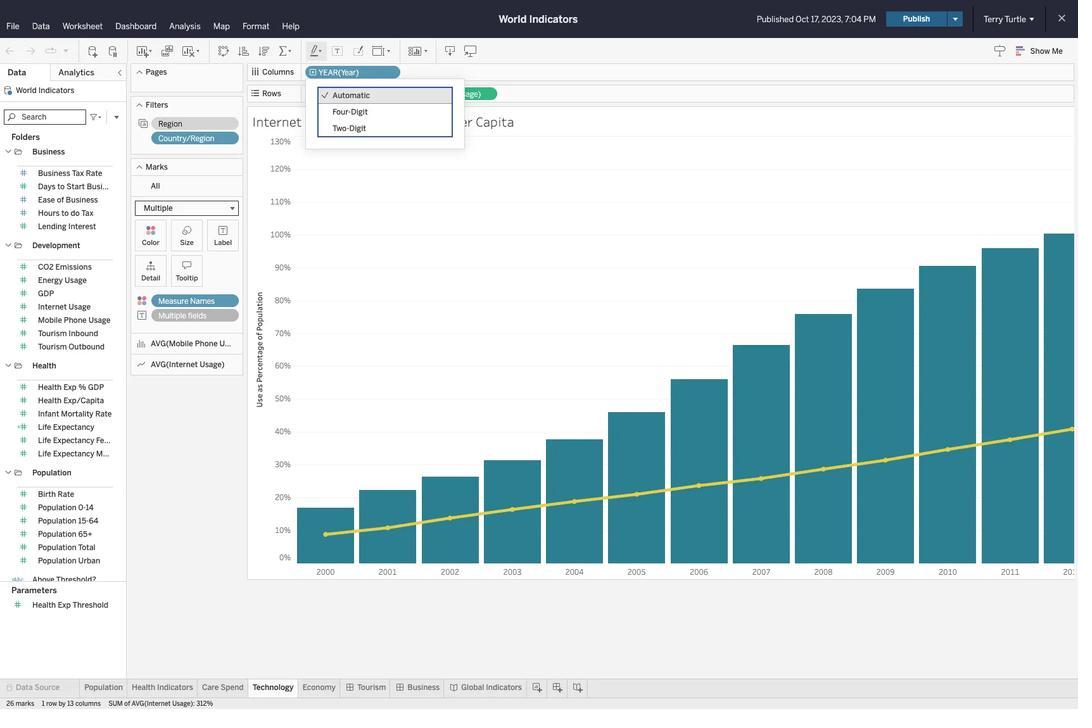 Task type: describe. For each thing, give the bounding box(es) containing it.
0 vertical spatial avg(mobile
[[312, 90, 354, 99]]

new worksheet image
[[136, 45, 153, 57]]

2012, Year of Year. Press Space to toggle selection. Press Escape to go back to the left margin. Use arrow keys to navigate headers text field
[[1042, 565, 1079, 579]]

population up birth rate
[[32, 469, 71, 478]]

published
[[757, 14, 794, 24]]

health for health exp/capita
[[38, 397, 62, 406]]

parameters
[[11, 586, 57, 596]]

color
[[142, 239, 160, 247]]

highlight image
[[309, 45, 324, 57]]

birth
[[38, 491, 56, 499]]

hours to do tax
[[38, 209, 94, 218]]

1 row by 13 columns
[[42, 701, 101, 709]]

population up sum
[[84, 684, 123, 693]]

usage):
[[172, 701, 195, 709]]

phone right four-digit
[[373, 113, 411, 131]]

of for avg(internet
[[124, 701, 130, 709]]

sum
[[108, 701, 123, 709]]

ease
[[38, 196, 55, 205]]

Search text field
[[4, 110, 86, 125]]

infant mortality rate
[[38, 410, 112, 419]]

population for population 0-14
[[38, 504, 76, 513]]

worksheet
[[63, 22, 103, 31]]

1 vertical spatial avg(internet
[[151, 361, 198, 370]]

publish
[[904, 15, 931, 23]]

days
[[38, 183, 56, 191]]

marks. press enter to open the view data window.. use arrow keys to navigate data visualization elements. image
[[295, 136, 1079, 565]]

fields
[[188, 312, 207, 321]]

threshold?
[[56, 576, 96, 585]]

interest
[[68, 222, 96, 231]]

source
[[35, 684, 60, 693]]

two-digit
[[333, 124, 366, 133]]

applies to selected worksheets with same data source image
[[138, 119, 148, 129]]

mortality
[[61, 410, 94, 419]]

pm
[[864, 14, 877, 24]]

clear sheet image
[[181, 45, 202, 57]]

swap rows and columns image
[[217, 45, 230, 57]]

business up days
[[38, 169, 70, 178]]

totals image
[[278, 45, 293, 57]]

format
[[243, 22, 270, 31]]

emissions
[[56, 263, 92, 272]]

pause auto updates image
[[107, 45, 120, 57]]

life for life expectancy male
[[38, 450, 51, 459]]

year(year)
[[319, 68, 359, 77]]

population for population total
[[38, 544, 76, 553]]

exp/capita
[[63, 397, 104, 406]]

four-digit
[[333, 108, 368, 117]]

expectancy for female
[[53, 437, 94, 446]]

health for health exp % gdp
[[38, 383, 62, 392]]

folders
[[11, 132, 40, 142]]

terry
[[984, 14, 1004, 24]]

usage left per
[[413, 113, 450, 131]]

business down days to start business
[[66, 196, 98, 205]]

file
[[6, 22, 19, 31]]

energy
[[38, 276, 63, 285]]

0 vertical spatial tax
[[72, 169, 84, 178]]

infant
[[38, 410, 59, 419]]

format workbook image
[[352, 45, 364, 57]]

columns
[[262, 68, 294, 77]]

marks
[[16, 701, 34, 709]]

female
[[96, 437, 122, 446]]

2011, Year of Year. Press Space to toggle selection. Press Escape to go back to the left margin. Use arrow keys to navigate headers text field
[[980, 565, 1042, 579]]

1 vertical spatial data
[[8, 68, 26, 77]]

region
[[158, 120, 182, 129]]

1 horizontal spatial gdp
[[88, 383, 104, 392]]

2010, Year of Year. Press Space to toggle selection. Press Escape to go back to the left margin. Use arrow keys to navigate headers text field
[[917, 565, 980, 579]]

tooltip
[[176, 274, 198, 283]]

inbound
[[69, 330, 98, 338]]

data source
[[16, 684, 60, 693]]

capita
[[476, 113, 515, 131]]

usage down emissions
[[65, 276, 87, 285]]

by
[[59, 701, 66, 709]]

2009, Year of Year. Press Space to toggle selection. Press Escape to go back to the left margin. Use arrow keys to navigate headers text field
[[855, 565, 917, 579]]

health for health exp threshold
[[32, 601, 56, 610]]

population 15-64
[[38, 517, 99, 526]]

0 horizontal spatial avg(mobile phone usage)
[[151, 340, 245, 349]]

publish button
[[887, 11, 948, 27]]

care
[[202, 684, 219, 693]]

phone up four-digit
[[355, 90, 378, 99]]

17,
[[811, 14, 820, 24]]

map
[[213, 22, 230, 31]]

male
[[96, 450, 113, 459]]

2002, Year of Year. Press Space to toggle selection. Press Escape to go back to the left margin. Use arrow keys to navigate headers text field
[[419, 565, 482, 579]]

internet and mobile phone usage per capita
[[252, 113, 515, 131]]

business down folders
[[32, 148, 65, 157]]

spend
[[221, 684, 244, 693]]

show mark labels image
[[331, 45, 344, 57]]

1 horizontal spatial avg(internet usage)
[[409, 90, 481, 99]]

usage up mobile phone usage
[[69, 303, 91, 312]]

multiple
[[158, 312, 186, 321]]

population total
[[38, 544, 96, 553]]

life for life expectancy
[[38, 423, 51, 432]]

filters
[[146, 101, 168, 110]]

population for population 65+
[[38, 531, 76, 539]]

rate for infant mortality rate
[[95, 410, 112, 419]]

usage up inbound
[[89, 316, 111, 325]]

2 vertical spatial data
[[16, 684, 33, 693]]

sum of avg(internet usage): 312%
[[108, 701, 213, 709]]

label
[[214, 239, 232, 247]]

energy usage
[[38, 276, 87, 285]]

2001, Year of Year. Press Space to toggle selection. Press Escape to go back to the left margin. Use arrow keys to navigate headers text field
[[357, 565, 419, 579]]

0 vertical spatial data
[[32, 22, 50, 31]]

phone down fields
[[195, 340, 218, 349]]

rate for business tax rate
[[86, 169, 102, 178]]

business tax rate
[[38, 169, 102, 178]]

country/region
[[158, 134, 215, 143]]

life expectancy male
[[38, 450, 113, 459]]

pages
[[146, 68, 167, 77]]

2008, Year of Year. Press Space to toggle selection. Press Escape to go back to the left margin. Use arrow keys to navigate headers text field
[[793, 565, 855, 579]]

terry turtle
[[984, 14, 1027, 24]]

multiple fields
[[158, 312, 207, 321]]

0 vertical spatial avg(internet
[[409, 90, 455, 99]]

hours
[[38, 209, 60, 218]]

health for health indicators
[[132, 684, 155, 693]]

2 vertical spatial avg(internet
[[132, 701, 171, 709]]

data guide image
[[994, 44, 1007, 57]]

measure
[[158, 297, 189, 306]]

health exp threshold
[[32, 601, 108, 610]]

tourism for tourism outbound
[[38, 343, 67, 352]]



Task type: locate. For each thing, give the bounding box(es) containing it.
65+
[[78, 531, 92, 539]]

of right ease
[[57, 196, 64, 205]]

0 vertical spatial world indicators
[[499, 13, 578, 25]]

1 horizontal spatial replay animation image
[[62, 47, 70, 54]]

do
[[71, 209, 80, 218]]

to for days
[[57, 183, 65, 191]]

health down tourism outbound
[[32, 362, 56, 371]]

avg(mobile phone usage) down fields
[[151, 340, 245, 349]]

population for population urban
[[38, 557, 76, 566]]

data up marks
[[16, 684, 33, 693]]

all
[[151, 182, 160, 191]]

avg(internet down health indicators
[[132, 701, 171, 709]]

1 vertical spatial internet
[[38, 303, 67, 312]]

columns
[[75, 701, 101, 709]]

1 vertical spatial avg(internet usage)
[[151, 361, 225, 370]]

0 horizontal spatial of
[[57, 196, 64, 205]]

0 horizontal spatial internet
[[38, 303, 67, 312]]

digit down four-digit
[[350, 124, 366, 133]]

business
[[32, 148, 65, 157], [38, 169, 70, 178], [87, 183, 119, 191], [66, 196, 98, 205], [408, 684, 440, 693]]

size
[[180, 239, 194, 247]]

show me
[[1031, 47, 1064, 56]]

population 65+
[[38, 531, 92, 539]]

mobile
[[330, 113, 371, 131], [38, 316, 62, 325]]

show
[[1031, 47, 1051, 56]]

digit
[[351, 108, 368, 117], [350, 124, 366, 133]]

2 vertical spatial expectancy
[[53, 450, 94, 459]]

1 vertical spatial world
[[16, 86, 37, 95]]

1 horizontal spatial of
[[124, 701, 130, 709]]

2 vertical spatial life
[[38, 450, 51, 459]]

internet up mobile phone usage
[[38, 303, 67, 312]]

avg(internet
[[409, 90, 455, 99], [151, 361, 198, 370], [132, 701, 171, 709]]

tourism down tourism inbound
[[38, 343, 67, 352]]

marks
[[146, 163, 168, 172]]

tourism right economy
[[357, 684, 386, 693]]

data up redo icon
[[32, 22, 50, 31]]

1 vertical spatial avg(mobile phone usage)
[[151, 340, 245, 349]]

format type list box
[[318, 87, 453, 138]]

gdp right '%'
[[88, 383, 104, 392]]

1 vertical spatial tax
[[81, 209, 94, 218]]

development
[[32, 241, 80, 250]]

avg(internet usage) up per
[[409, 90, 481, 99]]

to
[[57, 183, 65, 191], [61, 209, 69, 218]]

health up infant
[[38, 397, 62, 406]]

me
[[1053, 47, 1064, 56]]

2006, Year of Year. Press Space to toggle selection. Press Escape to go back to the left margin. Use arrow keys to navigate headers text field
[[668, 565, 731, 579]]

1 horizontal spatial world
[[499, 13, 527, 25]]

life expectancy female
[[38, 437, 122, 446]]

0 vertical spatial gdp
[[38, 290, 54, 299]]

expectancy for male
[[53, 450, 94, 459]]

internet down rows
[[252, 113, 302, 131]]

above threshold?
[[32, 576, 96, 585]]

0 horizontal spatial gdp
[[38, 290, 54, 299]]

expectancy
[[53, 423, 94, 432], [53, 437, 94, 446], [53, 450, 94, 459]]

replay animation image
[[44, 45, 57, 57], [62, 47, 70, 54]]

1 vertical spatial mobile
[[38, 316, 62, 325]]

usage
[[413, 113, 450, 131], [65, 276, 87, 285], [69, 303, 91, 312], [89, 316, 111, 325]]

life expectancy
[[38, 423, 94, 432]]

exp down above threshold?
[[58, 601, 71, 610]]

rate up population 0-14
[[58, 491, 74, 499]]

0 vertical spatial to
[[57, 183, 65, 191]]

avg(mobile down the multiple
[[151, 340, 193, 349]]

0 horizontal spatial avg(internet usage)
[[151, 361, 225, 370]]

health indicators
[[132, 684, 193, 693]]

of for business
[[57, 196, 64, 205]]

show/hide cards image
[[408, 45, 428, 57]]

population up the population total
[[38, 531, 76, 539]]

avg(internet down the multiple
[[151, 361, 198, 370]]

rows
[[262, 89, 281, 98]]

0 horizontal spatial mobile
[[38, 316, 62, 325]]

0 vertical spatial world
[[499, 13, 527, 25]]

1 vertical spatial tourism
[[38, 343, 67, 352]]

to for hours
[[61, 209, 69, 218]]

0 vertical spatial avg(mobile phone usage)
[[312, 90, 404, 99]]

1 vertical spatial of
[[124, 701, 130, 709]]

digit down 'automatic'
[[351, 108, 368, 117]]

1 life from the top
[[38, 423, 51, 432]]

1 vertical spatial to
[[61, 209, 69, 218]]

tax right 'do'
[[81, 209, 94, 218]]

oct
[[796, 14, 810, 24]]

care spend
[[202, 684, 244, 693]]

0 horizontal spatial replay animation image
[[44, 45, 57, 57]]

1 horizontal spatial avg(mobile
[[312, 90, 354, 99]]

avg(internet up per
[[409, 90, 455, 99]]

2004, Year of Year. Press Space to toggle selection. Press Escape to go back to the left margin. Use arrow keys to navigate headers text field
[[544, 565, 606, 579]]

mobile down internet usage
[[38, 316, 62, 325]]

undo image
[[4, 45, 16, 57]]

15-
[[78, 517, 89, 526]]

life for life expectancy female
[[38, 437, 51, 446]]

3 life from the top
[[38, 450, 51, 459]]

health exp/capita
[[38, 397, 104, 406]]

13
[[67, 701, 74, 709]]

0 vertical spatial internet
[[252, 113, 302, 131]]

expectancy down "life expectancy female"
[[53, 450, 94, 459]]

total
[[78, 544, 96, 553]]

row
[[46, 701, 57, 709]]

four-
[[333, 108, 351, 117]]

technology
[[253, 684, 294, 693]]

tax up days to start business
[[72, 169, 84, 178]]

2000, Year of Year. Press Space to toggle selection. Press Escape to go back to the left margin. Use arrow keys to navigate headers text field
[[295, 565, 357, 579]]

mobile down 'automatic'
[[330, 113, 371, 131]]

gdp down energy
[[38, 290, 54, 299]]

indicators
[[530, 13, 578, 25], [38, 86, 74, 95], [157, 684, 193, 693], [486, 684, 522, 693]]

fit image
[[372, 45, 392, 57]]

avg(mobile up 'four-'
[[312, 90, 354, 99]]

health down parameters
[[32, 601, 56, 610]]

64
[[89, 517, 99, 526]]

days to start business
[[38, 183, 119, 191]]

0 vertical spatial exp
[[63, 383, 77, 392]]

1 vertical spatial rate
[[95, 410, 112, 419]]

world indicators
[[499, 13, 578, 25], [16, 86, 74, 95]]

exp for threshold
[[58, 601, 71, 610]]

turtle
[[1005, 14, 1027, 24]]

open and edit this workbook in tableau desktop image
[[465, 45, 477, 57]]

0 horizontal spatial avg(mobile
[[151, 340, 193, 349]]

duplicate image
[[161, 45, 174, 57]]

312%
[[196, 701, 213, 709]]

redo image
[[24, 45, 37, 57]]

1
[[42, 701, 45, 709]]

1 horizontal spatial avg(mobile phone usage)
[[312, 90, 404, 99]]

per
[[453, 113, 473, 131]]

ease of business
[[38, 196, 98, 205]]

names
[[190, 297, 215, 306]]

2 vertical spatial rate
[[58, 491, 74, 499]]

population up population 65+
[[38, 517, 76, 526]]

health up health exp/capita
[[38, 383, 62, 392]]

phone
[[355, 90, 378, 99], [373, 113, 411, 131], [64, 316, 87, 325], [195, 340, 218, 349]]

measure names
[[158, 297, 215, 306]]

start
[[67, 183, 85, 191]]

1 horizontal spatial mobile
[[330, 113, 371, 131]]

population for population 15-64
[[38, 517, 76, 526]]

global
[[462, 684, 484, 693]]

exp for %
[[63, 383, 77, 392]]

0-
[[78, 504, 86, 513]]

2 life from the top
[[38, 437, 51, 446]]

population down population 65+
[[38, 544, 76, 553]]

0 vertical spatial life
[[38, 423, 51, 432]]

tourism
[[38, 330, 67, 338], [38, 343, 67, 352], [357, 684, 386, 693]]

%
[[78, 383, 86, 392]]

internet for internet and mobile phone usage per capita
[[252, 113, 302, 131]]

data
[[32, 22, 50, 31], [8, 68, 26, 77], [16, 684, 33, 693]]

2005, Year of Year. Press Space to toggle selection. Press Escape to go back to the left margin. Use arrow keys to navigate headers text field
[[606, 565, 668, 579]]

life
[[38, 423, 51, 432], [38, 437, 51, 446], [38, 450, 51, 459]]

1 vertical spatial exp
[[58, 601, 71, 610]]

business right "start"
[[87, 183, 119, 191]]

show me button
[[1011, 41, 1075, 61]]

0 vertical spatial tourism
[[38, 330, 67, 338]]

1 vertical spatial gdp
[[88, 383, 104, 392]]

0 vertical spatial digit
[[351, 108, 368, 117]]

1 vertical spatial world indicators
[[16, 86, 74, 95]]

avg(internet usage) down multiple fields at the top of the page
[[151, 361, 225, 370]]

replay animation image right redo icon
[[44, 45, 57, 57]]

data down undo icon
[[8, 68, 26, 77]]

avg(mobile phone usage) up four-digit
[[312, 90, 404, 99]]

dashboard
[[116, 22, 157, 31]]

3 expectancy from the top
[[53, 450, 94, 459]]

2023,
[[822, 14, 844, 24]]

tourism up tourism outbound
[[38, 330, 67, 338]]

replay animation image up analytics
[[62, 47, 70, 54]]

co2
[[38, 263, 54, 272]]

and
[[305, 113, 327, 131]]

1 vertical spatial life
[[38, 437, 51, 446]]

0 vertical spatial rate
[[86, 169, 102, 178]]

detail
[[141, 274, 160, 283]]

0 horizontal spatial world
[[16, 86, 37, 95]]

above
[[32, 576, 54, 585]]

avg(mobile phone usage)
[[312, 90, 404, 99], [151, 340, 245, 349]]

published oct 17, 2023, 7:04 pm
[[757, 14, 877, 24]]

1 vertical spatial expectancy
[[53, 437, 94, 446]]

exp left '%'
[[63, 383, 77, 392]]

1 vertical spatial avg(mobile
[[151, 340, 193, 349]]

rate up days to start business
[[86, 169, 102, 178]]

0 vertical spatial mobile
[[330, 113, 371, 131]]

2003, Year of Year. Press Space to toggle selection. Press Escape to go back to the left margin. Use arrow keys to navigate headers text field
[[482, 565, 544, 579]]

26
[[6, 701, 14, 709]]

1 horizontal spatial world indicators
[[499, 13, 578, 25]]

7:04
[[845, 14, 862, 24]]

collapse image
[[116, 69, 124, 77]]

health
[[32, 362, 56, 371], [38, 383, 62, 392], [38, 397, 62, 406], [32, 601, 56, 610], [132, 684, 155, 693]]

to left 'do'
[[61, 209, 69, 218]]

to right days
[[57, 183, 65, 191]]

expectancy up life expectancy male
[[53, 437, 94, 446]]

two-
[[333, 124, 350, 133]]

lending interest
[[38, 222, 96, 231]]

of right sum
[[124, 701, 130, 709]]

health up the sum of avg(internet usage): 312% on the left bottom
[[132, 684, 155, 693]]

health for health
[[32, 362, 56, 371]]

business left global
[[408, 684, 440, 693]]

1 horizontal spatial internet
[[252, 113, 302, 131]]

1 vertical spatial digit
[[350, 124, 366, 133]]

phone up tourism inbound
[[64, 316, 87, 325]]

population down the population total
[[38, 557, 76, 566]]

automatic
[[333, 91, 370, 100]]

health exp % gdp
[[38, 383, 104, 392]]

tax
[[72, 169, 84, 178], [81, 209, 94, 218]]

outbound
[[69, 343, 105, 352]]

sorted descending by average of mobile phone usage within year year image
[[258, 45, 271, 57]]

1 expectancy from the top
[[53, 423, 94, 432]]

tourism for tourism inbound
[[38, 330, 67, 338]]

digit for two-
[[350, 124, 366, 133]]

expectancy down infant mortality rate
[[53, 423, 94, 432]]

14
[[86, 504, 94, 513]]

0 vertical spatial avg(internet usage)
[[409, 90, 481, 99]]

internet usage
[[38, 303, 91, 312]]

lending
[[38, 222, 66, 231]]

population down birth rate
[[38, 504, 76, 513]]

usage)
[[379, 90, 404, 99], [457, 90, 481, 99], [220, 340, 245, 349], [200, 361, 225, 370]]

sorted ascending by average of mobile phone usage within year year image
[[238, 45, 250, 57]]

0 horizontal spatial world indicators
[[16, 86, 74, 95]]

2007, Year of Year. Press Space to toggle selection. Press Escape to go back to the left margin. Use arrow keys to navigate headers text field
[[731, 565, 793, 579]]

2 vertical spatial tourism
[[357, 684, 386, 693]]

world
[[499, 13, 527, 25], [16, 86, 37, 95]]

internet for internet usage
[[38, 303, 67, 312]]

0 vertical spatial expectancy
[[53, 423, 94, 432]]

rate down exp/capita
[[95, 410, 112, 419]]

of
[[57, 196, 64, 205], [124, 701, 130, 709]]

new data source image
[[87, 45, 100, 57]]

download image
[[444, 45, 457, 57]]

0 vertical spatial of
[[57, 196, 64, 205]]

analytics
[[59, 68, 94, 77]]

2 expectancy from the top
[[53, 437, 94, 446]]

digit for four-
[[351, 108, 368, 117]]



Task type: vqa. For each thing, say whether or not it's contained in the screenshot.
Days To Start Business
yes



